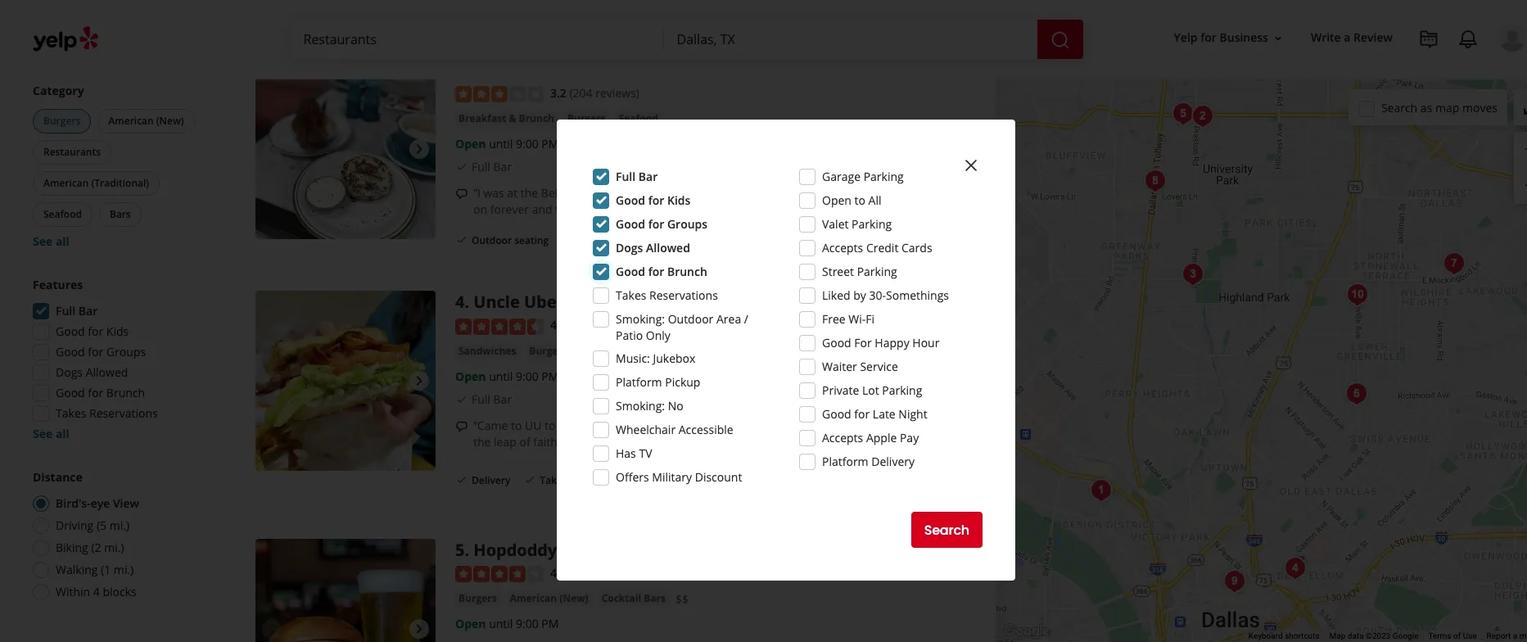 Task type: locate. For each thing, give the bounding box(es) containing it.
to inside search dialog
[[855, 192, 866, 208]]

. inside "came to uu to get my burger on ! the reviews on yelp were very promising and i took the leap of faith . upon walking in ( the discreet door) , you get a bar ,…"
[[561, 434, 564, 450]]

2 vertical spatial burgers link
[[455, 591, 500, 607]]

burgers button down 4.2 star rating image
[[455, 591, 500, 607]]

1 next image from the top
[[410, 371, 429, 391]]

0 horizontal spatial platform
[[616, 374, 662, 390]]

open inside search dialog
[[822, 192, 852, 208]]

wheelchair accessible
[[616, 422, 734, 437]]

1 horizontal spatial (new)
[[560, 592, 589, 605]]

1 vertical spatial open until 9:00 pm
[[455, 368, 559, 384]]

1 horizontal spatial a
[[1344, 30, 1351, 45]]

all
[[56, 233, 70, 249], [56, 426, 70, 441]]

1 horizontal spatial yelp
[[1174, 30, 1198, 45]]

were up you
[[769, 418, 795, 433]]

see all for features
[[33, 426, 70, 441]]

more link up platform delivery
[[857, 434, 887, 450]]

0 vertical spatial $$
[[612, 344, 626, 359]]

0 vertical spatial 4
[[455, 291, 465, 313]]

1 vertical spatial kids
[[106, 324, 129, 339]]

american for american (traditional) button at the top left of page
[[43, 176, 89, 190]]

2 9:00 from the top
[[516, 368, 539, 384]]

1 vertical spatial see all button
[[33, 426, 70, 441]]

notifications image
[[1459, 29, 1478, 49]]

moves
[[1463, 100, 1498, 115]]

0 vertical spatial slideshow element
[[256, 59, 436, 239]]

ate
[[705, 185, 722, 201]]

16 checkmark v2 image up 16 speech v2 image
[[455, 393, 468, 406]]

1 vertical spatial of
[[520, 434, 530, 450]]

0 vertical spatial seafood
[[619, 111, 658, 125]]

was down this
[[587, 202, 608, 217]]

1 horizontal spatial seafood
[[619, 111, 658, 125]]

life's good bar & grill image
[[1341, 278, 1374, 311]]

reviews) for 3 . sadelle's
[[596, 85, 640, 100]]

takes up patio
[[616, 287, 647, 303]]

search inside button
[[924, 520, 970, 539]]

accepts apple pay
[[822, 430, 919, 446]]

good for late night
[[822, 406, 928, 422]]

sadelle's link
[[474, 59, 544, 81]]

takeout
[[578, 1, 617, 15], [647, 233, 685, 247], [540, 474, 579, 487]]

for inside button
[[1201, 30, 1217, 45]]

(1.4k right 4.4
[[570, 317, 595, 333]]

search for search
[[924, 520, 970, 539]]

bars for bars button in group
[[110, 207, 131, 221]]

only
[[646, 328, 671, 343]]

cocktail bars
[[602, 592, 666, 605]]

0 vertical spatial allowed
[[646, 240, 690, 256]]

open for uncle uber's
[[455, 368, 486, 384]]

good for kids
[[616, 192, 691, 208], [56, 324, 129, 339]]

good for kids inside search dialog
[[616, 192, 691, 208]]

2 pm from the top
[[542, 368, 559, 384]]

0 vertical spatial takeout
[[578, 1, 617, 15]]

seafood down 3.2 (204 reviews)
[[619, 111, 658, 125]]

0 horizontal spatial american
[[43, 176, 89, 190]]

0 horizontal spatial good for groups
[[56, 344, 146, 360]]

0 vertical spatial see
[[33, 233, 53, 249]]

the right (
[[662, 434, 679, 450]]

(1.4k for uber's
[[570, 317, 595, 333]]

outdoor inside smoking: outdoor area / patio only
[[668, 311, 714, 327]]

eye
[[91, 496, 110, 511]]

google
[[1393, 632, 1419, 641]]

accessible
[[679, 422, 734, 437]]

2 open until 9:00 pm from the top
[[455, 368, 559, 384]]

16 chevron down v2 image
[[1272, 32, 1285, 45]]

2 vertical spatial open until 9:00 pm
[[455, 616, 559, 632]]

you
[[765, 434, 785, 450]]

1 smoking: from the top
[[616, 311, 665, 327]]

1 vertical spatial search
[[924, 520, 970, 539]]

open until 9:00 pm down american (new) link at the left
[[455, 616, 559, 632]]

full inside search dialog
[[616, 169, 636, 184]]

a left bar
[[808, 434, 814, 450]]

0 horizontal spatial good for kids
[[56, 324, 129, 339]]

good for kids inside group
[[56, 324, 129, 339]]

None search field
[[290, 20, 1086, 59]]

accepts up platform delivery
[[822, 430, 863, 446]]

0 vertical spatial yelp
[[1174, 30, 1198, 45]]

see all button for features
[[33, 426, 70, 441]]

bar up "came
[[493, 391, 512, 407]]

2 seating from the top
[[515, 233, 549, 247]]

5
[[455, 539, 465, 561]]

0 vertical spatial dogs
[[616, 240, 643, 256]]

takes inside search dialog
[[616, 287, 647, 303]]

leap
[[494, 434, 517, 450]]

restaurants button
[[33, 140, 111, 165]]

$$ right cocktail bars button
[[676, 592, 689, 607]]

1 vertical spatial a
[[808, 434, 814, 450]]

burgers button down 4.4
[[526, 343, 571, 359]]

0 vertical spatial see all button
[[33, 233, 70, 249]]

. right faith
[[561, 434, 564, 450]]

zoom out image
[[1523, 175, 1527, 195]]

see all button up distance
[[33, 426, 70, 441]]

the up ten
[[788, 185, 808, 201]]

groups
[[667, 216, 708, 232], [106, 344, 146, 360]]

0 vertical spatial kids
[[667, 192, 691, 208]]

accepts up street
[[822, 240, 863, 256]]

search left as
[[1382, 100, 1418, 115]]

the inside "i was at the bellagio this last weekend and ate at sadelles. the line for breakfast went on forever and there was over an hour wait. there were ten of us…"
[[788, 185, 808, 201]]

a for write
[[1344, 30, 1351, 45]]

offers
[[616, 469, 649, 485]]

accepts for accepts apple pay
[[822, 430, 863, 446]]

hopdoddy burger bar image
[[256, 539, 436, 642]]

open down breakfast
[[455, 136, 486, 152]]

all up features
[[56, 233, 70, 249]]

went
[[905, 185, 932, 201]]

next image
[[410, 371, 429, 391], [410, 619, 429, 639]]

(new)
[[156, 114, 184, 128], [560, 592, 589, 605]]

the up forever
[[521, 185, 538, 201]]

uncle uber's image
[[256, 291, 436, 471]]

start order link
[[842, 463, 944, 499]]

group containing features
[[28, 277, 203, 442]]

outdoor seating for first 16 checkmark v2 icon from the top of the page
[[472, 1, 549, 15]]

yelp inside button
[[1174, 30, 1198, 45]]

brunch inside search dialog
[[667, 264, 707, 279]]

1 horizontal spatial on
[[637, 418, 651, 433]]

0 vertical spatial takes reservations
[[616, 287, 718, 303]]

1 vertical spatial get
[[788, 434, 805, 450]]

1 vertical spatial mi.)
[[104, 540, 124, 555]]

"i was at the bellagio this last weekend and ate at sadelles. the line for breakfast went on forever and there was over an hour wait. there were ten of us…"
[[473, 185, 932, 217]]

0 horizontal spatial brunch
[[106, 385, 145, 401]]

american down the 4.2
[[510, 592, 557, 605]]

good for brunch inside search dialog
[[616, 264, 707, 279]]

slideshow element for 3
[[256, 59, 436, 239]]

delivery down over
[[578, 233, 617, 247]]

smoking: up patio
[[616, 311, 665, 327]]

outdoor up good for lunch
[[56, 18, 101, 34]]

burgers button
[[33, 109, 91, 134], [564, 111, 609, 127], [526, 343, 571, 359], [455, 591, 500, 607]]

2 see from the top
[[33, 426, 53, 441]]

0 vertical spatial reservations
[[650, 287, 718, 303]]

mi.) right (5
[[109, 518, 130, 533]]

bar down features
[[78, 303, 98, 319]]

pm for uncle
[[542, 368, 559, 384]]

see up features
[[33, 233, 53, 249]]

more
[[837, 202, 867, 217], [857, 434, 887, 450]]

cards
[[902, 240, 933, 256]]

slideshow element
[[256, 59, 436, 239], [256, 291, 436, 471], [256, 539, 436, 642]]

sandwiches button
[[455, 343, 520, 359]]

american (new)
[[108, 114, 184, 128], [510, 592, 589, 605]]

1 see all button from the top
[[33, 233, 70, 249]]

see all button up features
[[33, 233, 70, 249]]

groups inside search dialog
[[667, 216, 708, 232]]

. up 3.2 star rating image
[[465, 59, 469, 81]]

american (new) down the 4.2
[[510, 592, 589, 605]]

1 vertical spatial see all
[[33, 426, 70, 441]]

1 slideshow element from the top
[[256, 59, 436, 239]]

1 see all from the top
[[33, 233, 70, 249]]

good for lunch
[[56, 38, 139, 54]]

terms of use link
[[1429, 632, 1477, 641]]

the down "came
[[473, 434, 491, 450]]

1 vertical spatial delivery
[[872, 454, 915, 469]]

seafood
[[619, 111, 658, 125], [43, 207, 82, 221]]

outdoor seating down forever
[[472, 233, 549, 247]]

2 vertical spatial delivery
[[472, 474, 511, 487]]

0 vertical spatial takes
[[616, 287, 647, 303]]

1 vertical spatial good for groups
[[56, 344, 146, 360]]

4 left the uncle
[[455, 291, 465, 313]]

of left use
[[1454, 632, 1461, 641]]

brunch inside breakfast & brunch button
[[519, 111, 554, 125]]

1 vertical spatial brunch
[[667, 264, 707, 279]]

2 all from the top
[[56, 426, 70, 441]]

good
[[56, 38, 85, 54], [616, 192, 645, 208], [616, 216, 645, 232], [616, 264, 645, 279], [56, 324, 85, 339], [822, 335, 852, 351], [56, 344, 85, 360], [56, 385, 85, 401], [822, 406, 852, 422]]

0 vertical spatial previous image
[[262, 139, 282, 159]]

,…"
[[838, 434, 854, 450]]

3 open until 9:00 pm from the top
[[455, 616, 559, 632]]

map region
[[951, 35, 1527, 642]]

0 horizontal spatial on
[[473, 202, 487, 217]]

more link left all
[[837, 202, 867, 217]]

outdoor up the ellum
[[668, 311, 714, 327]]

"came to uu to get my burger on ! the reviews on yelp were very promising and i took the leap of faith . upon walking in ( the discreet door) , you get a bar ,…"
[[473, 418, 934, 450]]

takes reservations inside group
[[56, 405, 158, 421]]

3.2 star rating image
[[455, 86, 544, 102]]

american (new) up the (traditional)
[[108, 114, 184, 128]]

parking for valet parking
[[852, 216, 892, 232]]

2 vertical spatial slideshow element
[[256, 539, 436, 642]]

0 vertical spatial were
[[745, 202, 771, 217]]

pm down 4.4
[[542, 368, 559, 384]]

see all up features
[[33, 233, 70, 249]]

3 slideshow element from the top
[[256, 539, 436, 642]]

burgers button for the burgers link for breakfast & brunch
[[564, 111, 609, 127]]

1 vertical spatial more
[[857, 434, 887, 450]]

on down '"i'
[[473, 202, 487, 217]]

16 checkmark v2 image down 16 speech v2 icon
[[455, 233, 468, 246]]

until for uncle
[[489, 368, 513, 384]]

1 seating from the top
[[515, 1, 549, 15]]

1 vertical spatial outdoor seating
[[472, 233, 549, 247]]

1 horizontal spatial brunch
[[519, 111, 554, 125]]

parking
[[864, 169, 904, 184], [852, 216, 892, 232], [857, 264, 897, 279], [882, 382, 922, 398]]

0 horizontal spatial was
[[484, 185, 504, 201]]

ten
[[774, 202, 792, 217]]

bars right cocktail
[[644, 592, 666, 605]]

0 vertical spatial american
[[108, 114, 154, 128]]

1 vertical spatial slideshow element
[[256, 291, 436, 471]]

0 horizontal spatial (new)
[[156, 114, 184, 128]]

1 horizontal spatial dogs allowed
[[616, 240, 690, 256]]

sadelle's image
[[256, 59, 436, 239]]

walking
[[56, 562, 98, 577]]

1 pm from the top
[[542, 136, 559, 152]]

2 accepts from the top
[[822, 430, 863, 446]]

3 9:00 from the top
[[516, 616, 539, 632]]

4 down walking (1 mi.)
[[93, 584, 100, 600]]

delivery up start order
[[872, 454, 915, 469]]

1 previous image from the top
[[262, 139, 282, 159]]

1 horizontal spatial delivery
[[578, 233, 617, 247]]

platform for platform pickup
[[616, 374, 662, 390]]

search down order
[[924, 520, 970, 539]]

pm for sadelle's
[[542, 136, 559, 152]]

until for sadelle's
[[489, 136, 513, 152]]

1 until from the top
[[489, 136, 513, 152]]

platform delivery
[[822, 454, 915, 469]]

0 vertical spatial all
[[56, 233, 70, 249]]

1 vertical spatial american (new) button
[[507, 591, 592, 607]]

ma
[[1520, 632, 1527, 641]]

2 previous image from the top
[[262, 371, 282, 391]]

bar up 'weekend'
[[639, 169, 658, 184]]

. for sadelle's
[[465, 59, 469, 81]]

seafood for topmost seafood button
[[619, 111, 658, 125]]

1 at from the left
[[507, 185, 518, 201]]

good for groups down features
[[56, 344, 146, 360]]

seating for second 16 checkmark v2 icon from the bottom of the page
[[515, 233, 549, 247]]

has
[[616, 446, 636, 461]]

until down "sandwiches" link
[[489, 368, 513, 384]]

0 vertical spatial delivery
[[578, 233, 617, 247]]

category
[[33, 83, 84, 98]]

full up "came
[[472, 391, 491, 407]]

a inside "came to uu to get my burger on ! the reviews on yelp were very promising and i took the leap of faith . upon walking in ( the discreet door) , you get a bar ,…"
[[808, 434, 814, 450]]

2 slideshow element from the top
[[256, 291, 436, 471]]

1 vertical spatial 16 checkmark v2 image
[[455, 233, 468, 246]]

good for groups down 'weekend'
[[616, 216, 708, 232]]

of right ten
[[795, 202, 806, 217]]

bellagio
[[541, 185, 583, 201]]

platform down music:
[[616, 374, 662, 390]]

1 vertical spatial yelp
[[743, 418, 766, 433]]

0 horizontal spatial a
[[808, 434, 814, 450]]

previous image
[[262, 139, 282, 159], [262, 371, 282, 391]]

$$ down patio
[[612, 344, 626, 359]]

option group
[[28, 469, 203, 605]]

to right uu
[[545, 418, 556, 433]]

platform pickup
[[616, 374, 701, 390]]

mi.) right '(1'
[[114, 562, 134, 577]]

bars button
[[99, 202, 142, 227], [577, 343, 606, 359]]

open down "sandwiches" link
[[455, 368, 486, 384]]

all for category
[[56, 233, 70, 249]]

parking down accepts credit cards
[[857, 264, 897, 279]]

see all button
[[33, 233, 70, 249], [33, 426, 70, 441]]

more link for 3 . sadelle's
[[837, 202, 867, 217]]

seating down forever
[[515, 233, 549, 247]]

military
[[652, 469, 692, 485]]

kids
[[667, 192, 691, 208], [106, 324, 129, 339]]

deep ellum
[[639, 344, 700, 359]]

seafood down american (traditional) button at the top left of page
[[43, 207, 82, 221]]

1 9:00 from the top
[[516, 136, 539, 152]]

2 (1.4k from the top
[[570, 565, 595, 581]]

2 vertical spatial 9:00
[[516, 616, 539, 632]]

2 vertical spatial pm
[[542, 616, 559, 632]]

more up platform delivery
[[857, 434, 887, 450]]

and down the bellagio
[[532, 202, 553, 217]]

write a review
[[1311, 30, 1393, 45]]

seafood inside 'link'
[[619, 111, 658, 125]]

0 vertical spatial a
[[1344, 30, 1351, 45]]

2 vertical spatial american
[[510, 592, 557, 605]]

4
[[455, 291, 465, 313], [93, 584, 100, 600]]

takes reservations
[[616, 287, 718, 303], [56, 405, 158, 421]]

0 vertical spatial open until 9:00 pm
[[455, 136, 559, 152]]

pm down breakfast & brunch button
[[542, 136, 559, 152]]

open until 9:00 pm down "sandwiches" link
[[455, 368, 559, 384]]

(
[[655, 434, 659, 450]]

r+d kitchen image
[[1186, 100, 1219, 132]]

map
[[1436, 100, 1460, 115]]

mi.) for driving (5 mi.)
[[109, 518, 130, 533]]

(2
[[91, 540, 101, 555]]

1 vertical spatial american
[[43, 176, 89, 190]]

american for right american (new) button
[[510, 592, 557, 605]]

outdoor seating up the sadelle's at the left
[[472, 1, 549, 15]]

allowed inside search dialog
[[646, 240, 690, 256]]

outdoor
[[472, 1, 512, 15], [56, 18, 101, 34], [472, 233, 512, 247], [668, 311, 714, 327]]

3 16 checkmark v2 image from the top
[[455, 393, 468, 406]]

1 (1.4k from the top
[[570, 317, 595, 333]]

0 vertical spatial more
[[837, 202, 867, 217]]

/
[[744, 311, 749, 327]]

open up valet
[[822, 192, 852, 208]]

sadelles.
[[739, 185, 785, 201]]

smoking: up wheelchair at the bottom left of page
[[616, 398, 665, 414]]

deep
[[639, 344, 667, 359]]

1 vertical spatial allowed
[[86, 364, 128, 380]]

9:00 down &
[[516, 136, 539, 152]]

see up distance
[[33, 426, 53, 441]]

3
[[455, 59, 465, 81]]

report a ma
[[1487, 632, 1527, 641]]

open
[[455, 136, 486, 152], [822, 192, 852, 208], [455, 368, 486, 384], [455, 616, 486, 632]]

1 outdoor seating from the top
[[472, 1, 549, 15]]

2 vertical spatial of
[[1454, 632, 1461, 641]]

mi.) for walking (1 mi.)
[[114, 562, 134, 577]]

1 vertical spatial the
[[660, 418, 680, 433]]

smoking: inside smoking: outdoor area / patio only
[[616, 311, 665, 327]]

bars inside group
[[110, 207, 131, 221]]

. left the uncle
[[465, 291, 469, 313]]

parking up breakfast
[[864, 169, 904, 184]]

pm
[[542, 136, 559, 152], [542, 368, 559, 384], [542, 616, 559, 632]]

smoking:
[[616, 311, 665, 327], [616, 398, 665, 414]]

1 vertical spatial good for brunch
[[56, 385, 145, 401]]

0 vertical spatial of
[[795, 202, 806, 217]]

1 open until 9:00 pm from the top
[[455, 136, 559, 152]]

pm down american (new) link at the left
[[542, 616, 559, 632]]

american for leftmost american (new) button
[[108, 114, 154, 128]]

reservations inside search dialog
[[650, 287, 718, 303]]

uncle uber's image
[[1279, 552, 1312, 584]]

burgers link down (204
[[564, 111, 609, 127]]

1 horizontal spatial takes
[[616, 287, 647, 303]]

2 until from the top
[[489, 368, 513, 384]]

seafood button
[[616, 111, 662, 127], [33, 202, 93, 227]]

1 vertical spatial good for kids
[[56, 324, 129, 339]]

seafood for bottom seafood button
[[43, 207, 82, 221]]

outdoor seating for second 16 checkmark v2 icon from the bottom of the page
[[472, 233, 549, 247]]

burgers link down 4.2 star rating image
[[455, 591, 500, 607]]

1 accepts from the top
[[822, 240, 863, 256]]

all up distance
[[56, 426, 70, 441]]

1 vertical spatial (new)
[[560, 592, 589, 605]]

the inside "i was at the bellagio this last weekend and ate at sadelles. the line for breakfast went on forever and there was over an hour wait. there were ten of us…"
[[521, 185, 538, 201]]

1 vertical spatial reviews)
[[598, 317, 642, 333]]

to for open
[[855, 192, 866, 208]]

. for hopdoddy
[[465, 539, 469, 561]]

option group containing distance
[[28, 469, 203, 605]]

2 see all button from the top
[[33, 426, 70, 441]]

2 see all from the top
[[33, 426, 70, 441]]

yelp up ,
[[743, 418, 766, 433]]

group
[[29, 83, 203, 250], [1514, 132, 1527, 204], [28, 277, 203, 442]]

full bar inside search dialog
[[616, 169, 658, 184]]

2 next image from the top
[[410, 619, 429, 639]]

previous image
[[262, 619, 282, 639]]

9:00 for uncle
[[516, 368, 539, 384]]

1 horizontal spatial at
[[725, 185, 736, 201]]

takeout for outdoor seating
[[578, 1, 617, 15]]

0 vertical spatial until
[[489, 136, 513, 152]]

full bar down features
[[56, 303, 98, 319]]

2 horizontal spatial brunch
[[667, 264, 707, 279]]

group containing category
[[29, 83, 203, 250]]

previous image for 4
[[262, 371, 282, 391]]

3 pm from the top
[[542, 616, 559, 632]]

see all for category
[[33, 233, 70, 249]]

delivery down leap
[[472, 474, 511, 487]]

(1.4k right the 4.2
[[570, 565, 595, 581]]

0 horizontal spatial kids
[[106, 324, 129, 339]]

0 vertical spatial 9:00
[[516, 136, 539, 152]]

platform for platform delivery
[[822, 454, 869, 469]]

sadelle's image
[[1177, 258, 1209, 290]]

there
[[711, 202, 742, 217]]

0 horizontal spatial of
[[520, 434, 530, 450]]

on left !
[[637, 418, 651, 433]]

the right !
[[660, 418, 680, 433]]

open until 9:00 pm
[[455, 136, 559, 152], [455, 368, 559, 384], [455, 616, 559, 632]]

0 horizontal spatial seafood
[[43, 207, 82, 221]]

garage parking
[[822, 169, 904, 184]]

1 vertical spatial until
[[489, 368, 513, 384]]

1 vertical spatial 9:00
[[516, 368, 539, 384]]

on inside "i was at the bellagio this last weekend and ate at sadelles. the line for breakfast went on forever and there was over an hour wait. there were ten of us…"
[[473, 202, 487, 217]]

0 vertical spatial (1.4k
[[570, 317, 595, 333]]

2 smoking: from the top
[[616, 398, 665, 414]]

night
[[899, 406, 928, 422]]

0 horizontal spatial takes
[[56, 405, 86, 421]]

1 16 checkmark v2 image from the top
[[455, 1, 468, 14]]

0 vertical spatial groups
[[667, 216, 708, 232]]

start
[[857, 471, 888, 490]]

user actions element
[[1161, 20, 1527, 121]]

bars button inside group
[[99, 202, 142, 227]]

1 all from the top
[[56, 233, 70, 249]]

seafood button down american (traditional) button at the top left of page
[[33, 202, 93, 227]]

open until 9:00 pm for uncle
[[455, 368, 559, 384]]

9:00 down "sandwiches" button at the left bottom of the page
[[516, 368, 539, 384]]

features
[[33, 277, 83, 292]]

.
[[465, 59, 469, 81], [465, 291, 469, 313], [561, 434, 564, 450], [465, 539, 469, 561]]

3 until from the top
[[489, 616, 513, 632]]

9:00 for hopdoddy
[[516, 616, 539, 632]]

2 outdoor seating from the top
[[472, 233, 549, 247]]

1 vertical spatial next image
[[410, 619, 429, 639]]

1 see from the top
[[33, 233, 53, 249]]

bars down the (traditional)
[[110, 207, 131, 221]]

1 horizontal spatial get
[[788, 434, 805, 450]]

a for report
[[1513, 632, 1518, 641]]

0 vertical spatial search
[[1382, 100, 1418, 115]]

report a ma link
[[1487, 632, 1527, 641]]

yelp inside "came to uu to get my burger on ! the reviews on yelp were very promising and i took the leap of faith . upon walking in ( the discreet door) , you get a bar ,…"
[[743, 418, 766, 433]]

. up 4.2 star rating image
[[465, 539, 469, 561]]

burgers link down 4.4
[[526, 343, 571, 359]]

pickup
[[665, 374, 701, 390]]

accepts for accepts credit cards
[[822, 240, 863, 256]]

full bar up '"i'
[[472, 159, 512, 174]]

1 horizontal spatial was
[[587, 202, 608, 217]]

american (new) button down the 4.2
[[507, 591, 592, 607]]

bars button down the (traditional)
[[99, 202, 142, 227]]

wheelchair
[[616, 422, 676, 437]]

1 horizontal spatial good for brunch
[[616, 264, 707, 279]]

16 checkmark v2 image
[[455, 1, 468, 14], [455, 233, 468, 246], [455, 393, 468, 406]]

walking
[[599, 434, 639, 450]]

1 horizontal spatial platform
[[822, 454, 869, 469]]

16 checkmark v2 image
[[562, 1, 575, 14], [455, 160, 468, 174], [455, 473, 468, 486], [524, 473, 537, 486]]

a right 'write'
[[1344, 30, 1351, 45]]

more link
[[837, 202, 867, 217], [857, 434, 887, 450]]

$$
[[612, 344, 626, 359], [676, 592, 689, 607]]

see for category
[[33, 233, 53, 249]]

1 horizontal spatial dogs
[[616, 240, 643, 256]]

delivery inside search dialog
[[872, 454, 915, 469]]

. for uncle
[[465, 291, 469, 313]]



Task type: describe. For each thing, give the bounding box(es) containing it.
(204
[[570, 85, 593, 100]]

(1
[[101, 562, 111, 577]]

full up '"i'
[[472, 159, 491, 174]]

2 horizontal spatial the
[[662, 434, 679, 450]]

1 horizontal spatial american (new) button
[[507, 591, 592, 607]]

tv
[[639, 446, 652, 461]]

garage
[[822, 169, 861, 184]]

credit
[[866, 240, 899, 256]]

my
[[578, 418, 595, 433]]

4.2
[[550, 565, 567, 581]]

dogs inside group
[[56, 364, 83, 380]]

faith
[[533, 434, 558, 450]]

burgers link for breakfast & brunch
[[564, 111, 609, 127]]

breakfast
[[459, 111, 506, 125]]

burgers button for the burgers link for sandwiches
[[526, 343, 571, 359]]

uncle
[[474, 291, 520, 313]]

american (new) for right american (new) button
[[510, 592, 589, 605]]

smoking: no
[[616, 398, 684, 414]]

over
[[611, 202, 635, 217]]

takes reservations inside search dialog
[[616, 287, 718, 303]]

valet parking
[[822, 216, 892, 232]]

smoking: for smoking: outdoor area / patio only
[[616, 311, 665, 327]]

breakfast
[[852, 185, 902, 201]]

bars for right bars button
[[581, 344, 603, 358]]

until for hopdoddy
[[489, 616, 513, 632]]

bars link
[[577, 343, 606, 359]]

1 vertical spatial 4
[[93, 584, 100, 600]]

all
[[869, 192, 882, 208]]

0 vertical spatial was
[[484, 185, 504, 201]]

good for brunch inside group
[[56, 385, 145, 401]]

mi.) for biking (2 mi.)
[[104, 540, 124, 555]]

1 vertical spatial was
[[587, 202, 608, 217]]

search for search as map moves
[[1382, 100, 1418, 115]]

review
[[1354, 30, 1393, 45]]

more for 4 . uncle uber's
[[857, 434, 887, 450]]

seating
[[104, 18, 144, 34]]

burgers link for sandwiches
[[526, 343, 571, 359]]

discreet
[[682, 434, 725, 450]]

search image
[[1050, 30, 1070, 50]]

of inside "i was at the bellagio this last weekend and ate at sadelles. the line for breakfast went on forever and there was over an hour wait. there were ten of us…"
[[795, 202, 806, 217]]

0 horizontal spatial american (new) button
[[98, 109, 195, 134]]

open to all
[[822, 192, 882, 208]]

previous image for 3
[[262, 139, 282, 159]]

2 16 checkmark v2 image from the top
[[455, 233, 468, 246]]

1 vertical spatial and
[[532, 202, 553, 217]]

pm for hopdoddy
[[542, 616, 559, 632]]

see for features
[[33, 426, 53, 441]]

chip's old fashioned hamburgers image
[[1139, 164, 1172, 197]]

lunch
[[106, 38, 139, 54]]

0 horizontal spatial allowed
[[86, 364, 128, 380]]

view
[[113, 496, 139, 511]]

(new) for leftmost american (new) button
[[156, 114, 184, 128]]

use
[[1463, 632, 1477, 641]]

all for features
[[56, 426, 70, 441]]

$$ for hopdoddy burger bar
[[676, 592, 689, 607]]

terms
[[1429, 632, 1452, 641]]

expand map image
[[1523, 97, 1527, 116]]

the crafty irishman image
[[1218, 565, 1251, 597]]

liked
[[822, 287, 851, 303]]

2 horizontal spatial on
[[726, 418, 740, 433]]

next image for 5 . hopdoddy burger bar
[[410, 619, 429, 639]]

more link for 4 . uncle uber's
[[857, 434, 887, 450]]

0 horizontal spatial the
[[473, 434, 491, 450]]

2 vertical spatial brunch
[[106, 385, 145, 401]]

google image
[[1000, 621, 1054, 642]]

private
[[822, 382, 859, 398]]

4.4 (1.4k reviews)
[[550, 317, 642, 333]]

0 horizontal spatial dogs allowed
[[56, 364, 128, 380]]

bar
[[817, 434, 835, 450]]

next image
[[410, 139, 429, 159]]

burgers down category
[[43, 114, 81, 128]]

in
[[642, 434, 652, 450]]

takeout for delivery
[[540, 474, 579, 487]]

parking for street parking
[[857, 264, 897, 279]]

smoking: for smoking: no
[[616, 398, 665, 414]]

rodeo goat image
[[1085, 474, 1118, 507]]

slideshow element for 4
[[256, 291, 436, 471]]

hillside tavern image
[[1438, 247, 1471, 280]]

there
[[556, 202, 584, 217]]

american (new) link
[[507, 591, 592, 607]]

waiter service
[[822, 359, 898, 374]]

reservations inside group
[[89, 405, 158, 421]]

full bar up "came
[[472, 391, 512, 407]]

0 vertical spatial seafood button
[[616, 111, 662, 127]]

1 vertical spatial groups
[[106, 344, 146, 360]]

0 vertical spatial get
[[559, 418, 575, 433]]

took
[[911, 418, 934, 433]]

bar up forever
[[493, 159, 512, 174]]

parking up night
[[882, 382, 922, 398]]

1 vertical spatial seafood button
[[33, 202, 93, 227]]

forever
[[490, 202, 529, 217]]

map data ©2023 google
[[1330, 632, 1419, 641]]

1 horizontal spatial and
[[682, 185, 702, 201]]

2 at from the left
[[725, 185, 736, 201]]

kids inside search dialog
[[667, 192, 691, 208]]

private lot parking
[[822, 382, 922, 398]]

burger
[[598, 418, 634, 433]]

walking (1 mi.)
[[56, 562, 134, 577]]

of inside "came to uu to get my burger on ! the reviews on yelp were very promising and i took the leap of faith . upon walking in ( the discreet door) , you get a bar ,…"
[[520, 434, 530, 450]]

line
[[811, 185, 830, 201]]

4.4 star rating image
[[455, 318, 544, 335]]

street
[[822, 264, 854, 279]]

burgers button for bottommost the burgers link
[[455, 591, 500, 607]]

waiter
[[822, 359, 857, 374]]

bar up 4.2 (1.4k reviews)
[[621, 539, 650, 561]]

full down features
[[56, 303, 75, 319]]

"i
[[473, 185, 481, 201]]

(new) for right american (new) button
[[560, 592, 589, 605]]

outdoor down forever
[[472, 233, 512, 247]]

search dialog
[[0, 0, 1527, 642]]

restaurants
[[43, 145, 101, 159]]

music: jukebox
[[616, 351, 696, 366]]

late
[[873, 406, 896, 422]]

©2023
[[1366, 632, 1391, 641]]

street parking
[[822, 264, 897, 279]]

write
[[1311, 30, 1341, 45]]

within 4 blocks
[[56, 584, 137, 600]]

sandwiches link
[[455, 343, 520, 359]]

driving
[[56, 518, 94, 533]]

to for "came
[[511, 418, 522, 433]]

american (traditional) button
[[33, 171, 160, 196]]

apple
[[866, 430, 897, 446]]

1 horizontal spatial to
[[545, 418, 556, 433]]

fi
[[866, 311, 875, 327]]

(5
[[97, 518, 107, 533]]

and inside "came to uu to get my burger on ! the reviews on yelp were very promising and i took the leap of faith . upon walking in ( the discreet door) , you get a bar ,…"
[[881, 418, 901, 433]]

16 speech v2 image
[[455, 420, 468, 433]]

outdoor up 3 . sadelle's
[[472, 1, 512, 15]]

uber's
[[524, 291, 576, 313]]

were inside "came to uu to get my burger on ! the reviews on yelp were very promising and i took the leap of faith . upon walking in ( the discreet door) , you get a bar ,…"
[[769, 418, 795, 433]]

close image
[[962, 155, 981, 175]]

4.2 (1.4k reviews)
[[550, 565, 642, 581]]

alamo club image
[[1340, 377, 1373, 410]]

uu
[[525, 418, 542, 433]]

this
[[586, 185, 606, 201]]

1 vertical spatial takeout
[[647, 233, 685, 247]]

30-
[[869, 287, 886, 303]]

search button
[[911, 512, 983, 548]]

valet
[[822, 216, 849, 232]]

burgers button down category
[[33, 109, 91, 134]]

open for sadelle's
[[455, 136, 486, 152]]

16 speech v2 image
[[455, 187, 468, 201]]

open until 9:00 pm for sadelle's
[[455, 136, 559, 152]]

reviews) for 5 . hopdoddy burger bar
[[598, 565, 642, 581]]

open until 9:00 pm for hopdoddy
[[455, 616, 559, 632]]

dogs allowed inside search dialog
[[616, 240, 690, 256]]

good for groups inside search dialog
[[616, 216, 708, 232]]

zoom in image
[[1523, 139, 1527, 159]]

open for hopdoddy burger bar
[[455, 616, 486, 632]]

liked by 30-somethings
[[822, 287, 949, 303]]

last
[[609, 185, 628, 201]]

projects image
[[1419, 29, 1439, 49]]

bird's-eye view
[[56, 496, 139, 511]]

slideshow element for 5
[[256, 539, 436, 642]]

1 horizontal spatial bars button
[[577, 343, 606, 359]]

seating for first 16 checkmark v2 icon from the top of the page
[[515, 1, 549, 15]]

american (new) for leftmost american (new) button
[[108, 114, 184, 128]]

burger
[[562, 539, 617, 561]]

data
[[1348, 632, 1364, 641]]

5 . hopdoddy burger bar
[[455, 539, 650, 561]]

weekend
[[631, 185, 679, 201]]

2 horizontal spatial of
[[1454, 632, 1461, 641]]

"came
[[473, 418, 508, 433]]

were inside "i was at the bellagio this last weekend and ate at sadelles. the line for breakfast went on forever and there was over an hour wait. there were ten of us…"
[[745, 202, 771, 217]]

burgers down 4.4
[[529, 344, 568, 358]]

keyboard shortcuts button
[[1249, 631, 1320, 642]]

bars inside button
[[644, 592, 666, 605]]

as
[[1421, 100, 1433, 115]]

parking for garage parking
[[864, 169, 904, 184]]

has tv
[[616, 446, 652, 461]]

music:
[[616, 351, 650, 366]]

dogs inside search dialog
[[616, 240, 643, 256]]

bird's-
[[56, 496, 91, 511]]

hour
[[913, 335, 940, 351]]

next image for 4 . uncle uber's
[[410, 371, 429, 391]]

burgers down (204
[[568, 111, 606, 125]]

4.2 star rating image
[[455, 566, 544, 583]]

hopdoddy burger bar image
[[1167, 97, 1199, 130]]

bar inside search dialog
[[639, 169, 658, 184]]

keyboard
[[1249, 632, 1283, 641]]

more for 3 . sadelle's
[[837, 202, 867, 217]]

offers military discount
[[616, 469, 742, 485]]

burgers down 4.2 star rating image
[[459, 592, 497, 605]]

reviews) for 4 . uncle uber's
[[598, 317, 642, 333]]

see all button for category
[[33, 233, 70, 249]]

for inside "i was at the bellagio this last weekend and ate at sadelles. the line for breakfast went on forever and there was over an hour wait. there were ten of us…"
[[833, 185, 849, 201]]

hour
[[654, 202, 680, 217]]

the inside "came to uu to get my burger on ! the reviews on yelp were very promising and i took the leap of faith . upon walking in ( the discreet door) , you get a bar ,…"
[[660, 418, 680, 433]]

9:00 for sadelle's
[[516, 136, 539, 152]]

$$ for uncle uber's
[[612, 344, 626, 359]]

start order
[[857, 471, 928, 490]]

good for happy hour
[[822, 335, 940, 351]]

(1.4k for burger
[[570, 565, 595, 581]]

outdoor seating
[[56, 18, 144, 34]]



Task type: vqa. For each thing, say whether or not it's contained in the screenshot.
Brunch to the top
yes



